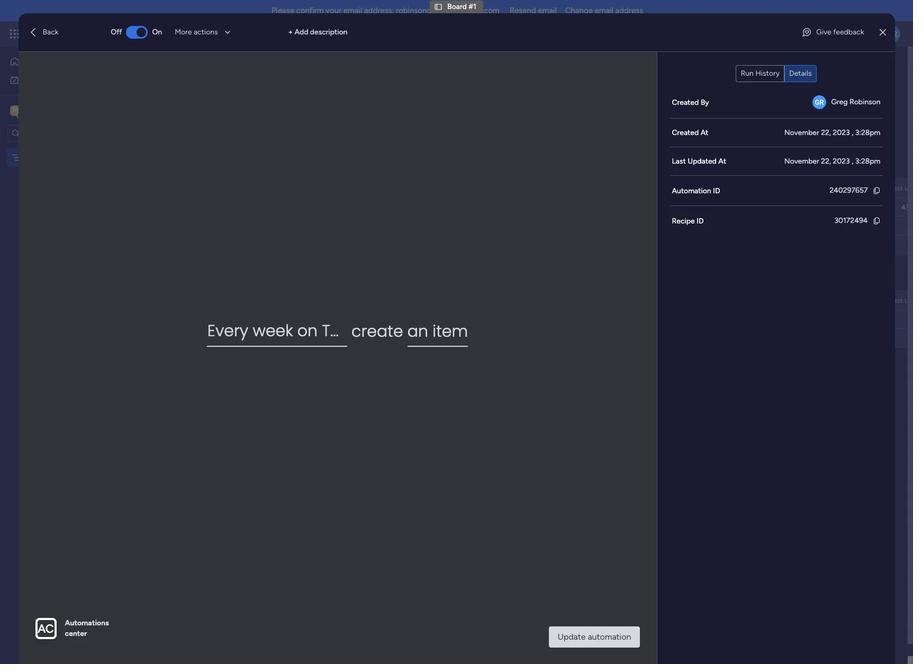 Task type: vqa. For each thing, say whether or not it's contained in the screenshot.
the middle THE BOARD
yes



Task type: describe. For each thing, give the bounding box(es) containing it.
automation
[[672, 186, 712, 195]]

my
[[23, 75, 33, 84]]

1 horizontal spatial board #1
[[161, 55, 235, 78]]

activity button
[[764, 58, 815, 75]]

last for first last up field from the bottom
[[890, 296, 904, 305]]

give feedback
[[817, 27, 865, 36]]

every
[[208, 319, 249, 342]]

m
[[912, 203, 914, 211]]

back button
[[24, 24, 63, 41]]

update automation
[[558, 632, 632, 642]]

, for created at
[[852, 128, 854, 137]]

back
[[43, 28, 59, 37]]

updated
[[688, 157, 717, 166]]

43
[[902, 203, 910, 211]]

change email address
[[565, 6, 644, 15]]

off
[[111, 28, 122, 37]]

update automation button
[[549, 627, 640, 648]]

automate
[[813, 99, 847, 108]]

tuesday
[[322, 319, 389, 342]]

resend
[[510, 6, 536, 15]]

help image
[[847, 29, 857, 39]]

monday
[[47, 28, 83, 40]]

timeline
[[825, 184, 853, 193]]

Timeline field
[[822, 182, 855, 194]]

3:28pm for last updated at
[[856, 157, 881, 166]]

create
[[352, 320, 403, 342]]

m
[[12, 106, 19, 115]]

created for created at
[[672, 128, 699, 137]]

automate / 3
[[813, 99, 857, 108]]

last updated at
[[672, 157, 727, 166]]

automations
[[65, 619, 109, 628]]

22, for last updated at
[[822, 157, 832, 166]]

workspace image
[[10, 105, 21, 116]]

1 email from the left
[[344, 6, 362, 15]]

43 m
[[902, 203, 914, 211]]

0 vertical spatial last
[[672, 157, 686, 166]]

autopilot image
[[800, 97, 809, 110]]

robinsongreg175@gmail.com
[[396, 6, 500, 15]]

greg robinson image
[[884, 25, 901, 42]]

robinson
[[850, 98, 881, 107]]

greg
[[832, 98, 848, 107]]

Board #1 field
[[158, 55, 238, 78]]

address:
[[364, 6, 394, 15]]

run
[[741, 69, 754, 78]]

workspace
[[45, 105, 87, 115]]

november for created at
[[785, 128, 820, 137]]

by
[[701, 98, 709, 107]]

$500
[[682, 204, 699, 212]]

+
[[288, 28, 293, 37]]

+ Add description field
[[286, 27, 631, 38]]

select product image
[[10, 29, 20, 39]]

30172494
[[835, 216, 868, 225]]

work for monday
[[86, 28, 105, 40]]

description
[[310, 28, 348, 37]]

workspace selection element
[[10, 104, 88, 118]]

1 horizontal spatial board
[[161, 55, 211, 78]]

give
[[817, 27, 832, 36]]

3
[[853, 99, 857, 108]]

history
[[756, 69, 780, 78]]

actions
[[194, 28, 218, 37]]

created at
[[672, 128, 709, 137]]

240297657
[[830, 186, 868, 195]]

email for change email address
[[595, 6, 614, 15]]

update
[[558, 632, 586, 642]]

details
[[790, 69, 812, 78]]

1 vertical spatial at
[[719, 157, 727, 166]]

/
[[849, 99, 852, 108]]

main
[[24, 105, 43, 115]]

resend email link
[[510, 6, 557, 15]]

please confirm your email address: robinsongreg175@gmail.com
[[272, 6, 500, 15]]

home
[[24, 57, 45, 66]]

automation
[[588, 632, 632, 642]]

2 horizontal spatial #1
[[469, 2, 477, 11]]

on
[[152, 28, 162, 37]]

on
[[298, 319, 318, 342]]

please
[[272, 6, 294, 15]]



Task type: locate. For each thing, give the bounding box(es) containing it.
1 22, from the top
[[822, 128, 832, 137]]

1 vertical spatial id
[[697, 217, 704, 226]]

1 vertical spatial up
[[905, 296, 914, 305]]

run history
[[741, 69, 780, 78]]

home button
[[6, 53, 114, 70]]

1 , from the top
[[852, 128, 854, 137]]

#1 down 'plans'
[[215, 55, 235, 78]]

1 up from the top
[[905, 184, 914, 193]]

automation id
[[672, 186, 721, 195]]

id right automation
[[713, 186, 721, 195]]

1 november 22, 2023 ,  3:28pm from the top
[[785, 128, 881, 137]]

2 up from the top
[[905, 296, 914, 305]]

2 horizontal spatial board
[[448, 2, 467, 11]]

1 vertical spatial 2023
[[833, 157, 850, 166]]

0 vertical spatial board
[[448, 2, 467, 11]]

2 horizontal spatial board #1
[[448, 2, 477, 11]]

Budget field
[[676, 182, 705, 194]]

email right 'your'
[[344, 6, 362, 15]]

work for my
[[35, 75, 51, 84]]

1 vertical spatial board #1
[[161, 55, 235, 78]]

0 vertical spatial 22,
[[822, 128, 832, 137]]

board #1 up + add description field
[[448, 2, 477, 11]]

0 vertical spatial id
[[713, 186, 721, 195]]

board #1
[[448, 2, 477, 11], [161, 55, 235, 78], [25, 153, 54, 162]]

an
[[408, 320, 429, 342]]

2 3:28pm from the top
[[856, 157, 881, 166]]

recipe id
[[672, 217, 704, 226]]

22, up the "timeline"
[[822, 157, 832, 166]]

my work
[[23, 75, 51, 84]]

plans
[[200, 29, 217, 38]]

1 3:28pm from the top
[[856, 128, 881, 137]]

created down created by
[[672, 128, 699, 137]]

november 22, 2023 ,  3:28pm down automate / 3
[[785, 128, 881, 137]]

0 vertical spatial #1
[[469, 2, 477, 11]]

#1 up + add description field
[[469, 2, 477, 11]]

0 vertical spatial 3:28pm
[[856, 128, 881, 137]]

your
[[326, 6, 342, 15]]

give feedback button
[[798, 24, 869, 41]]

1 vertical spatial last up
[[890, 296, 914, 305]]

november for last updated at
[[785, 157, 820, 166]]

2 vertical spatial board #1
[[25, 153, 54, 162]]

budget
[[678, 184, 702, 193]]

1 last up from the top
[[890, 184, 914, 193]]

2023 for created at
[[833, 128, 850, 137]]

2 2023 from the top
[[833, 157, 850, 166]]

change
[[565, 6, 593, 15]]

november 22, 2023 ,  3:28pm for last updated at
[[785, 157, 881, 166]]

1 vertical spatial november 22, 2023 ,  3:28pm
[[785, 157, 881, 166]]

1 vertical spatial #1
[[215, 55, 235, 78]]

0 horizontal spatial email
[[344, 6, 362, 15]]

id
[[713, 186, 721, 195], [697, 217, 704, 226]]

apps image
[[798, 29, 808, 39]]

3:28pm up column information image
[[856, 157, 881, 166]]

resend email
[[510, 6, 557, 15]]

board up + add description field
[[448, 2, 467, 11]]

0 vertical spatial created
[[672, 98, 699, 107]]

2023 for last updated at
[[833, 157, 850, 166]]

1 horizontal spatial email
[[538, 6, 557, 15]]

1 2023 from the top
[[833, 128, 850, 137]]

1 last up field from the top
[[887, 182, 914, 194]]

work left off
[[86, 28, 105, 40]]

up for first last up field from the bottom
[[905, 296, 914, 305]]

more actions
[[175, 28, 218, 37]]

last for 2nd last up field from the bottom
[[890, 184, 904, 193]]

0 vertical spatial last up
[[890, 184, 914, 193]]

1 vertical spatial 3:28pm
[[856, 157, 881, 166]]

id for automation id
[[713, 186, 721, 195]]

november
[[785, 128, 820, 137], [785, 157, 820, 166]]

Search in workspace field
[[22, 127, 88, 139]]

november 22, 2023 ,  3:28pm for created at
[[785, 128, 881, 137]]

see plans
[[185, 29, 217, 38]]

id for recipe id
[[697, 217, 704, 226]]

2023 down automate / 3
[[833, 128, 850, 137]]

#1 down search in workspace field
[[46, 153, 54, 162]]

last up
[[890, 184, 914, 193], [890, 296, 914, 305]]

1 vertical spatial last
[[890, 184, 904, 193]]

2023
[[833, 128, 850, 137], [833, 157, 850, 166]]

search everything image
[[824, 29, 834, 39]]

2 , from the top
[[852, 157, 854, 166]]

november 22, 2023 ,  3:28pm up the "timeline"
[[785, 157, 881, 166]]

, for last updated at
[[852, 157, 854, 166]]

automations center
[[65, 619, 109, 638]]

my work button
[[6, 71, 114, 88]]

2 november from the top
[[785, 157, 820, 166]]

2 horizontal spatial email
[[595, 6, 614, 15]]

0 vertical spatial november 22, 2023 ,  3:28pm
[[785, 128, 881, 137]]

last up for first last up field from the bottom
[[890, 296, 914, 305]]

add
[[295, 28, 308, 37]]

change email address link
[[565, 6, 644, 15]]

1 horizontal spatial id
[[713, 186, 721, 195]]

2 last up from the top
[[890, 296, 914, 305]]

0 horizontal spatial #1
[[46, 153, 54, 162]]

0 vertical spatial ,
[[852, 128, 854, 137]]

0 horizontal spatial board
[[25, 153, 44, 162]]

1 vertical spatial board
[[161, 55, 211, 78]]

1 vertical spatial work
[[35, 75, 51, 84]]

1 horizontal spatial at
[[719, 157, 727, 166]]

at right updated
[[719, 157, 727, 166]]

created
[[672, 98, 699, 107], [672, 128, 699, 137]]

created for created by
[[672, 98, 699, 107]]

3:28pm down robinson
[[856, 128, 881, 137]]

run history button
[[736, 65, 785, 82]]

more
[[175, 28, 192, 37]]

1 vertical spatial 22,
[[822, 157, 832, 166]]

1 vertical spatial created
[[672, 128, 699, 137]]

1 created from the top
[[672, 98, 699, 107]]

group
[[658, 65, 896, 82]]

2 email from the left
[[538, 6, 557, 15]]

2 vertical spatial #1
[[46, 153, 54, 162]]

3:28pm for created at
[[856, 128, 881, 137]]

created left by
[[672, 98, 699, 107]]

week
[[253, 319, 293, 342]]

greg robinson image
[[813, 96, 827, 109]]

0 horizontal spatial board #1
[[25, 153, 54, 162]]

confirm
[[296, 6, 324, 15]]

work inside button
[[35, 75, 51, 84]]

2 vertical spatial board
[[25, 153, 44, 162]]

ac
[[38, 622, 54, 636]]

email right resend
[[538, 6, 557, 15]]

center
[[65, 629, 87, 638]]

+ add description
[[288, 28, 348, 37]]

,
[[852, 128, 854, 137], [852, 157, 854, 166]]

see
[[185, 29, 198, 38]]

2023 up the "timeline"
[[833, 157, 850, 166]]

work right my
[[35, 75, 51, 84]]

email
[[344, 6, 362, 15], [538, 6, 557, 15], [595, 6, 614, 15]]

1 november from the top
[[785, 128, 820, 137]]

board inside list box
[[25, 153, 44, 162]]

Last up field
[[887, 182, 914, 194], [887, 295, 914, 306]]

2 created from the top
[[672, 128, 699, 137]]

create an item
[[352, 320, 468, 342]]

board #1 down see plans 'button'
[[161, 55, 235, 78]]

1 horizontal spatial #1
[[215, 55, 235, 78]]

email right change
[[595, 6, 614, 15]]

address
[[616, 6, 644, 15]]

up for 2nd last up field from the bottom
[[905, 184, 914, 193]]

0 vertical spatial last up field
[[887, 182, 914, 194]]

feedback
[[834, 27, 865, 36]]

greg robinson
[[832, 98, 881, 107]]

22, for created at
[[822, 128, 832, 137]]

1 vertical spatial ,
[[852, 157, 854, 166]]

id right recipe
[[697, 217, 704, 226]]

3 email from the left
[[595, 6, 614, 15]]

recipe
[[672, 217, 695, 226]]

main workspace
[[24, 105, 87, 115]]

22, down automate at top right
[[822, 128, 832, 137]]

item
[[433, 320, 468, 342]]

monday work management
[[47, 28, 165, 40]]

group containing run history
[[658, 65, 896, 82]]

details button
[[785, 65, 817, 82]]

0 horizontal spatial id
[[697, 217, 704, 226]]

, down 3
[[852, 128, 854, 137]]

activity
[[769, 62, 794, 71]]

0 vertical spatial 2023
[[833, 128, 850, 137]]

management
[[107, 28, 165, 40]]

at up updated
[[701, 128, 709, 137]]

22,
[[822, 128, 832, 137], [822, 157, 832, 166]]

1 vertical spatial november
[[785, 157, 820, 166]]

0 horizontal spatial work
[[35, 75, 51, 84]]

board #1 list box
[[0, 146, 135, 309]]

november 22, 2023 ,  3:28pm
[[785, 128, 881, 137], [785, 157, 881, 166]]

last up for 2nd last up field from the bottom
[[890, 184, 914, 193]]

1 horizontal spatial work
[[86, 28, 105, 40]]

2 vertical spatial last
[[890, 296, 904, 305]]

2 november 22, 2023 ,  3:28pm from the top
[[785, 157, 881, 166]]

see plans button
[[171, 26, 222, 42]]

0 vertical spatial up
[[905, 184, 914, 193]]

every week on tuesday
[[208, 319, 389, 342]]

0 vertical spatial board #1
[[448, 2, 477, 11]]

board down search in workspace field
[[25, 153, 44, 162]]

0 vertical spatial work
[[86, 28, 105, 40]]

board down see
[[161, 55, 211, 78]]

board #1 inside board #1 list box
[[25, 153, 54, 162]]

0 vertical spatial november
[[785, 128, 820, 137]]

created by
[[672, 98, 709, 107]]

option
[[0, 148, 135, 150]]

2 last up field from the top
[[887, 295, 914, 306]]

board #1 down search in workspace field
[[25, 153, 54, 162]]

column information image
[[861, 184, 870, 193]]

, up 240297657
[[852, 157, 854, 166]]

0 vertical spatial at
[[701, 128, 709, 137]]

email for resend email
[[538, 6, 557, 15]]

give feedback link
[[798, 24, 869, 41]]

0 horizontal spatial at
[[701, 128, 709, 137]]

more actions button
[[171, 24, 237, 41]]

1 vertical spatial last up field
[[887, 295, 914, 306]]

2 22, from the top
[[822, 157, 832, 166]]

#1 inside board #1 list box
[[46, 153, 54, 162]]

board
[[448, 2, 467, 11], [161, 55, 211, 78], [25, 153, 44, 162]]

3:28pm
[[856, 128, 881, 137], [856, 157, 881, 166]]

at
[[701, 128, 709, 137], [719, 157, 727, 166]]



